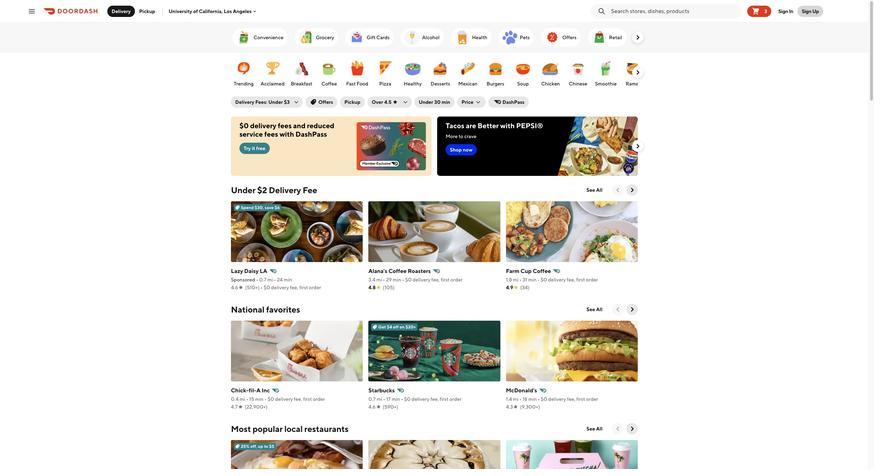 Task type: locate. For each thing, give the bounding box(es) containing it.
4.6 down sponsored
[[231, 285, 238, 291]]

try it free button
[[240, 143, 270, 154]]

1 previous button of carousel image from the top
[[615, 187, 622, 194]]

25% off, up to $5
[[241, 444, 275, 449]]

2 vertical spatial see
[[587, 426, 596, 432]]

$6
[[275, 205, 280, 210]]

open menu image
[[28, 7, 36, 15]]

delivery right 18
[[549, 397, 567, 402]]

gift cards
[[367, 35, 390, 40]]

0 vertical spatial see all
[[587, 187, 603, 193]]

trending
[[234, 81, 254, 87]]

• left 18
[[520, 397, 522, 402]]

save
[[265, 205, 274, 210]]

offers up the reduced
[[319, 99, 333, 105]]

order for farm cup coffee
[[586, 277, 599, 283]]

0 vertical spatial previous button of carousel image
[[615, 187, 622, 194]]

delivery fees: under $3
[[235, 99, 290, 105]]

0 vertical spatial dashpass
[[503, 99, 525, 105]]

a
[[257, 387, 261, 394]]

health link
[[451, 28, 492, 47]]

mi right the 0.4 at left
[[240, 397, 245, 402]]

$4
[[387, 324, 392, 330]]

1 vertical spatial pickup button
[[340, 96, 365, 108]]

0 horizontal spatial offers
[[319, 99, 333, 105]]

3 see all link from the top
[[583, 423, 607, 435]]

1 vertical spatial $0
[[264, 285, 270, 291]]

favorites
[[266, 305, 300, 315]]

$​0 down farm cup coffee
[[541, 277, 548, 283]]

see all link
[[583, 185, 607, 196], [583, 304, 607, 315], [583, 423, 607, 435]]

2 vertical spatial see all
[[587, 426, 603, 432]]

0 horizontal spatial to
[[264, 444, 268, 449]]

convenience
[[254, 35, 284, 40]]

grocery link
[[295, 28, 339, 47]]

over
[[372, 99, 384, 105]]

1 vertical spatial dashpass
[[296, 130, 327, 138]]

with right better
[[501, 122, 515, 130]]

0 vertical spatial see
[[587, 187, 596, 193]]

next button of carousel image
[[635, 69, 642, 76], [635, 143, 642, 150]]

0 vertical spatial $0
[[240, 122, 249, 130]]

farm
[[506, 268, 520, 275]]

$0 down the "sponsored • 0.7 mi • 24 min"
[[264, 285, 270, 291]]

pickup button left university
[[135, 5, 160, 17]]

first for mcdonald's
[[577, 397, 586, 402]]

delivery for delivery
[[112, 8, 131, 14]]

fees up free on the top
[[265, 130, 278, 138]]

sign left in
[[779, 8, 789, 14]]

pizza
[[380, 81, 392, 87]]

$​0 right 17
[[404, 397, 411, 402]]

under left 30
[[419, 99, 434, 105]]

2 horizontal spatial under
[[419, 99, 434, 105]]

3 button
[[748, 5, 772, 17]]

under left $3
[[269, 99, 283, 105]]

delivery down farm cup coffee
[[549, 277, 566, 283]]

0 vertical spatial see all link
[[583, 185, 607, 196]]

grocery
[[316, 35, 334, 40]]

sponsored
[[231, 277, 255, 283]]

pickup down fast
[[345, 99, 361, 105]]

fee, for chick-fil-a inc
[[294, 397, 303, 402]]

under inside button
[[419, 99, 434, 105]]

sign up
[[803, 8, 820, 14]]

delivery inside delivery button
[[112, 8, 131, 14]]

retail image
[[591, 29, 608, 46]]

min right "29"
[[393, 277, 401, 283]]

0 horizontal spatial pickup
[[139, 8, 155, 14]]

18
[[523, 397, 528, 402]]

• down the alana's coffee roasters
[[402, 277, 405, 283]]

pickup button down fast
[[340, 96, 365, 108]]

min right 17
[[392, 397, 400, 402]]

delivery inside $0 delivery fees and reduced service fees with dashpass
[[250, 122, 277, 130]]

0 horizontal spatial sign
[[779, 8, 789, 14]]

1 horizontal spatial offers
[[563, 35, 577, 40]]

0 vertical spatial 0.7
[[259, 277, 267, 283]]

fee, for alana's coffee roasters
[[432, 277, 440, 283]]

0 horizontal spatial 0.7
[[259, 277, 267, 283]]

1 sign from the left
[[779, 8, 789, 14]]

1 horizontal spatial 4.6
[[369, 404, 376, 410]]

min
[[442, 99, 451, 105], [284, 277, 292, 283], [393, 277, 401, 283], [529, 277, 537, 283], [255, 397, 264, 402], [392, 397, 400, 402], [529, 397, 537, 402]]

delivery for mcdonald's
[[549, 397, 567, 402]]

to right "up"
[[264, 444, 268, 449]]

fil-
[[249, 387, 257, 394]]

previous button of carousel image for under $2 delivery fee
[[615, 187, 622, 194]]

inc
[[262, 387, 270, 394]]

$5
[[269, 444, 275, 449]]

0 vertical spatial 4.6
[[231, 285, 238, 291]]

offers link
[[542, 28, 581, 47]]

1 vertical spatial see all link
[[583, 304, 607, 315]]

1 see all link from the top
[[583, 185, 607, 196]]

gift cards image
[[349, 29, 366, 46]]

3 all from the top
[[597, 426, 603, 432]]

1 horizontal spatial 0.7
[[369, 397, 376, 402]]

sign for sign in
[[779, 8, 789, 14]]

shop now
[[450, 147, 473, 153]]

mi left 24
[[268, 277, 273, 283]]

2 horizontal spatial coffee
[[533, 268, 551, 275]]

1 horizontal spatial sign
[[803, 8, 812, 14]]

1 horizontal spatial coffee
[[389, 268, 407, 275]]

delivery up most popular local restaurants link
[[275, 397, 293, 402]]

0.7 down starbucks
[[369, 397, 376, 402]]

1 vertical spatial all
[[597, 307, 603, 312]]

4.9
[[506, 285, 514, 291]]

3 see from the top
[[587, 426, 596, 432]]

1.4
[[506, 397, 512, 402]]

3
[[765, 8, 768, 14]]

flowers image
[[637, 29, 654, 46]]

0 horizontal spatial delivery
[[112, 8, 131, 14]]

1 vertical spatial with
[[280, 130, 294, 138]]

0.7 down la
[[259, 277, 267, 283]]

1 see from the top
[[587, 187, 596, 193]]

university of california, los angeles
[[169, 8, 252, 14]]

1 vertical spatial offers
[[319, 99, 333, 105]]

see for restaurants
[[587, 426, 596, 432]]

see all link for restaurants
[[583, 423, 607, 435]]

0 horizontal spatial pickup button
[[135, 5, 160, 17]]

1 vertical spatial 4.6
[[369, 404, 376, 410]]

$2
[[257, 185, 267, 195]]

under 30 min
[[419, 99, 451, 105]]

delivery up service
[[250, 122, 277, 130]]

fee
[[303, 185, 318, 195]]

off
[[393, 324, 399, 330]]

offers image
[[544, 29, 561, 46]]

4.7
[[231, 404, 238, 410]]

get $4 off on $20+
[[379, 324, 416, 330]]

3 see all from the top
[[587, 426, 603, 432]]

$0 up service
[[240, 122, 249, 130]]

1 horizontal spatial pickup button
[[340, 96, 365, 108]]

0 horizontal spatial 4.6
[[231, 285, 238, 291]]

retail link
[[588, 28, 627, 47]]

$​0 for roasters
[[406, 277, 412, 283]]

dashpass inside button
[[503, 99, 525, 105]]

mi right 1.8
[[513, 277, 519, 283]]

coffee up 1.8 mi • 31 min • $​0 delivery fee, first order
[[533, 268, 551, 275]]

min for starbucks
[[392, 397, 400, 402]]

29
[[386, 277, 392, 283]]

1 horizontal spatial delivery
[[235, 99, 255, 105]]

0 horizontal spatial $0
[[240, 122, 249, 130]]

mi right the 3.4
[[377, 277, 382, 283]]

• left 15
[[246, 397, 248, 402]]

local
[[285, 424, 303, 434]]

2 vertical spatial delivery
[[269, 185, 301, 195]]

4.8
[[369, 285, 376, 291]]

under $2 delivery fee link
[[231, 185, 318, 196]]

mi for chick-fil-a inc
[[240, 397, 245, 402]]

1 vertical spatial see
[[587, 307, 596, 312]]

0 vertical spatial all
[[597, 187, 603, 193]]

offers right offers image
[[563, 35, 577, 40]]

4.5
[[385, 99, 392, 105]]

2 all from the top
[[597, 307, 603, 312]]

$​0
[[406, 277, 412, 283], [541, 277, 548, 283], [268, 397, 274, 402], [404, 397, 411, 402], [541, 397, 548, 402]]

1 vertical spatial previous button of carousel image
[[615, 306, 622, 313]]

2 horizontal spatial delivery
[[269, 185, 301, 195]]

chick-fil-a inc
[[231, 387, 270, 394]]

0 horizontal spatial with
[[280, 130, 294, 138]]

min inside under 30 min button
[[442, 99, 451, 105]]

dashpass down the reduced
[[296, 130, 327, 138]]

alana's coffee roasters
[[369, 268, 431, 275]]

min for farm cup coffee
[[529, 277, 537, 283]]

1 vertical spatial delivery
[[235, 99, 255, 105]]

delivery right 17
[[412, 397, 430, 402]]

1 vertical spatial next button of carousel image
[[635, 143, 642, 150]]

0 vertical spatial with
[[501, 122, 515, 130]]

dashpass down soup
[[503, 99, 525, 105]]

delivery down roasters
[[413, 277, 431, 283]]

min right 31
[[529, 277, 537, 283]]

university
[[169, 8, 192, 14]]

• right 17
[[401, 397, 404, 402]]

over 4.5 button
[[368, 96, 412, 108]]

lazy
[[231, 268, 243, 275]]

order for chick-fil-a inc
[[313, 397, 325, 402]]

1 vertical spatial 0.7
[[369, 397, 376, 402]]

spend $30, save $6
[[241, 205, 280, 210]]

1 horizontal spatial dashpass
[[503, 99, 525, 105]]

previous button of carousel image
[[615, 187, 622, 194], [615, 306, 622, 313]]

order
[[451, 277, 463, 283], [586, 277, 599, 283], [309, 285, 321, 291], [313, 397, 325, 402], [450, 397, 462, 402], [587, 397, 599, 402]]

2 vertical spatial see all link
[[583, 423, 607, 435]]

coffee up offers "button"
[[322, 81, 337, 87]]

delivery button
[[107, 5, 135, 17]]

0 horizontal spatial coffee
[[322, 81, 337, 87]]

first for chick-fil-a inc
[[303, 397, 312, 402]]

all for fee
[[597, 187, 603, 193]]

min right 30
[[442, 99, 451, 105]]

under up spend
[[231, 185, 256, 195]]

coffee up "29"
[[389, 268, 407, 275]]

next button of carousel image for under $2 delivery fee
[[629, 187, 636, 194]]

previous button of carousel image for national favorites
[[615, 306, 622, 313]]

grocery image
[[298, 29, 315, 46]]

1 vertical spatial to
[[264, 444, 268, 449]]

see
[[587, 187, 596, 193], [587, 307, 596, 312], [587, 426, 596, 432]]

(9,300+)
[[520, 404, 540, 410]]

17
[[387, 397, 391, 402]]

3.4
[[369, 277, 376, 283]]

0 vertical spatial delivery
[[112, 8, 131, 14]]

0 vertical spatial next button of carousel image
[[635, 69, 642, 76]]

$​0 down the alana's coffee roasters
[[406, 277, 412, 283]]

all
[[597, 187, 603, 193], [597, 307, 603, 312], [597, 426, 603, 432]]

popular
[[253, 424, 283, 434]]

more to crave
[[446, 134, 477, 139]]

pets link
[[499, 28, 535, 47]]

under for under 30 min
[[419, 99, 434, 105]]

breakfast
[[291, 81, 313, 87]]

daisy
[[244, 268, 259, 275]]

1 next button of carousel image from the top
[[635, 69, 642, 76]]

1 see all from the top
[[587, 187, 603, 193]]

to right more
[[459, 134, 464, 139]]

with inside $0 delivery fees and reduced service fees with dashpass
[[280, 130, 294, 138]]

fees left and
[[278, 122, 292, 130]]

• $0 delivery fee, first order
[[260, 285, 321, 291]]

1 vertical spatial see all
[[587, 307, 603, 312]]

$0
[[240, 122, 249, 130], [264, 285, 270, 291]]

crave
[[465, 134, 477, 139]]

min right 18
[[529, 397, 537, 402]]

0 horizontal spatial under
[[231, 185, 256, 195]]

delivery for farm cup coffee
[[549, 277, 566, 283]]

it
[[252, 146, 255, 151]]

next button of carousel image
[[635, 34, 642, 41], [629, 187, 636, 194], [629, 306, 636, 313], [629, 426, 636, 433]]

tacos
[[446, 122, 465, 130]]

sign left up
[[803, 8, 812, 14]]

min for alana's coffee roasters
[[393, 277, 401, 283]]

mi right 1.4
[[513, 397, 519, 402]]

pickup right delivery button in the top of the page
[[139, 8, 155, 14]]

alcohol image
[[404, 29, 421, 46]]

delivery for chick-fil-a inc
[[275, 397, 293, 402]]

0 horizontal spatial dashpass
[[296, 130, 327, 138]]

31
[[523, 277, 528, 283]]

$20+
[[406, 324, 416, 330]]

with down and
[[280, 130, 294, 138]]

mi for mcdonald's
[[513, 397, 519, 402]]

4.6 left (590+)
[[369, 404, 376, 410]]

fees:
[[256, 99, 268, 105]]

1 all from the top
[[597, 187, 603, 193]]

order for alana's coffee roasters
[[451, 277, 463, 283]]

2 previous button of carousel image from the top
[[615, 306, 622, 313]]

coffee
[[322, 81, 337, 87], [389, 268, 407, 275], [533, 268, 551, 275]]

• down the "sponsored • 0.7 mi • 24 min"
[[261, 285, 263, 291]]

acclaimed
[[261, 81, 285, 87]]

fees
[[278, 122, 292, 130], [265, 130, 278, 138]]

2 vertical spatial all
[[597, 426, 603, 432]]

Store search: begin typing to search for stores available on DoorDash text field
[[612, 7, 740, 15]]

1 horizontal spatial with
[[501, 122, 515, 130]]

1 vertical spatial pickup
[[345, 99, 361, 105]]

2 see from the top
[[587, 307, 596, 312]]

$​0 down "inc" in the bottom left of the page
[[268, 397, 274, 402]]

mi down starbucks
[[377, 397, 383, 402]]

1 horizontal spatial to
[[459, 134, 464, 139]]

25%
[[241, 444, 250, 449]]

with
[[501, 122, 515, 130], [280, 130, 294, 138]]

min right 15
[[255, 397, 264, 402]]

2 sign from the left
[[803, 8, 812, 14]]

see all for restaurants
[[587, 426, 603, 432]]



Task type: vqa. For each thing, say whether or not it's contained in the screenshot.
ALCOHOL Image
yes



Task type: describe. For each thing, give the bounding box(es) containing it.
4.3
[[506, 404, 513, 410]]

0 vertical spatial fees
[[278, 122, 292, 130]]

convenience link
[[233, 28, 288, 47]]

shop
[[450, 147, 462, 153]]

under for under $2 delivery fee
[[231, 185, 256, 195]]

1 horizontal spatial $0
[[264, 285, 270, 291]]

gift
[[367, 35, 376, 40]]

food
[[357, 81, 369, 87]]

farm cup coffee
[[506, 268, 551, 275]]

mi for alana's coffee roasters
[[377, 277, 382, 283]]

chicken
[[542, 81, 560, 87]]

lazy daisy la
[[231, 268, 267, 275]]

angeles
[[233, 8, 252, 14]]

sign up link
[[798, 5, 824, 17]]

order for starbucks
[[450, 397, 462, 402]]

shop now button
[[446, 144, 477, 156]]

alana's
[[369, 268, 388, 275]]

national
[[231, 305, 265, 315]]

• left "29"
[[383, 277, 385, 283]]

4.6 for (510+)
[[231, 285, 238, 291]]

• left 17
[[384, 397, 386, 402]]

offers inside "button"
[[319, 99, 333, 105]]

• left 24
[[274, 277, 276, 283]]

fee, for starbucks
[[431, 397, 439, 402]]

• down farm cup coffee
[[538, 277, 540, 283]]

price button
[[458, 96, 486, 108]]

delivery inside under $2 delivery fee link
[[269, 185, 301, 195]]

15
[[249, 397, 254, 402]]

next button of carousel image for national favorites
[[629, 306, 636, 313]]

free
[[256, 146, 266, 151]]

(34)
[[521, 285, 530, 291]]

delivery for alana's coffee roasters
[[413, 277, 431, 283]]

first for farm cup coffee
[[577, 277, 585, 283]]

restaurants
[[305, 424, 349, 434]]

1 vertical spatial fees
[[265, 130, 278, 138]]

see all for fee
[[587, 187, 603, 193]]

now
[[463, 147, 473, 153]]

first for starbucks
[[440, 397, 449, 402]]

first for alana's coffee roasters
[[441, 277, 450, 283]]

acclaimed link
[[259, 56, 286, 89]]

24
[[277, 277, 283, 283]]

(22,900+)
[[245, 404, 268, 410]]

pepsi®
[[517, 122, 544, 130]]

sign for sign up
[[803, 8, 812, 14]]

• up the (510+)
[[256, 277, 258, 283]]

mi for starbucks
[[377, 397, 383, 402]]

mexican
[[459, 81, 478, 87]]

1 horizontal spatial under
[[269, 99, 283, 105]]

• down "inc" in the bottom left of the page
[[265, 397, 267, 402]]

dashpass inside $0 delivery fees and reduced service fees with dashpass
[[296, 130, 327, 138]]

service
[[240, 130, 263, 138]]

1.8
[[506, 277, 512, 283]]

2 next button of carousel image from the top
[[635, 143, 642, 150]]

sign in
[[779, 8, 794, 14]]

$30,
[[255, 205, 264, 210]]

cup
[[521, 268, 532, 275]]

california,
[[199, 8, 223, 14]]

delivery down 24
[[271, 285, 289, 291]]

previous button of carousel image
[[615, 426, 622, 433]]

healthy
[[404, 81, 422, 87]]

on
[[400, 324, 405, 330]]

alcohol link
[[401, 28, 444, 47]]

mi for farm cup coffee
[[513, 277, 519, 283]]

more
[[446, 134, 458, 139]]

cards
[[377, 35, 390, 40]]

burgers
[[487, 81, 505, 87]]

$0 inside $0 delivery fees and reduced service fees with dashpass
[[240, 122, 249, 130]]

ramen
[[626, 81, 642, 87]]

$​0 for coffee
[[541, 277, 548, 283]]

health image
[[454, 29, 471, 46]]

2 see all from the top
[[587, 307, 603, 312]]

1 horizontal spatial pickup
[[345, 99, 361, 105]]

$0 delivery fees and reduced service fees with dashpass
[[240, 122, 335, 138]]

sign in link
[[775, 4, 798, 18]]

under 30 min button
[[415, 96, 455, 108]]

of
[[193, 8, 198, 14]]

reduced
[[307, 122, 335, 130]]

sponsored • 0.7 mi • 24 min
[[231, 277, 292, 283]]

off,
[[251, 444, 257, 449]]

0.4
[[231, 397, 239, 402]]

4.6 for (590+)
[[369, 404, 376, 410]]

fast
[[347, 81, 356, 87]]

0.7 mi • 17 min • $​0 delivery fee, first order
[[369, 397, 462, 402]]

trending link
[[232, 56, 256, 89]]

la
[[260, 268, 267, 275]]

2 see all link from the top
[[583, 304, 607, 315]]

0 vertical spatial pickup
[[139, 8, 155, 14]]

better
[[478, 122, 499, 130]]

next button of carousel image for most popular local restaurants
[[629, 426, 636, 433]]

smoothie
[[596, 81, 617, 87]]

fee, for farm cup coffee
[[567, 277, 576, 283]]

• left 31
[[520, 277, 522, 283]]

starbucks
[[369, 387, 395, 394]]

all for restaurants
[[597, 426, 603, 432]]

0.4 mi • 15 min • $​0 delivery fee, first order
[[231, 397, 325, 402]]

see all link for fee
[[583, 185, 607, 196]]

min right 24
[[284, 277, 292, 283]]

see for fee
[[587, 187, 596, 193]]

$​0 for a
[[268, 397, 274, 402]]

spend
[[241, 205, 254, 210]]

get
[[379, 324, 386, 330]]

min for chick-fil-a inc
[[255, 397, 264, 402]]

$​0 right 18
[[541, 397, 548, 402]]

over 4.5
[[372, 99, 392, 105]]

in
[[790, 8, 794, 14]]

alcohol
[[423, 35, 440, 40]]

under $2 delivery fee
[[231, 185, 318, 195]]

delivery for starbucks
[[412, 397, 430, 402]]

try
[[244, 146, 251, 151]]

• up (9,300+)
[[538, 397, 540, 402]]

try it free
[[244, 146, 266, 151]]

order for mcdonald's
[[587, 397, 599, 402]]

los
[[224, 8, 232, 14]]

0 vertical spatial offers
[[563, 35, 577, 40]]

0 vertical spatial to
[[459, 134, 464, 139]]

health
[[472, 35, 488, 40]]

are
[[466, 122, 477, 130]]

fee, for mcdonald's
[[568, 397, 576, 402]]

min for mcdonald's
[[529, 397, 537, 402]]

delivery for delivery fees: under $3
[[235, 99, 255, 105]]

most popular local restaurants link
[[231, 423, 349, 435]]

0 vertical spatial pickup button
[[135, 5, 160, 17]]

convenience image
[[235, 29, 252, 46]]

(510+)
[[245, 285, 260, 291]]

pets image
[[502, 29, 519, 46]]

1.8 mi • 31 min • $​0 delivery fee, first order
[[506, 277, 599, 283]]

most popular local restaurants
[[231, 424, 349, 434]]



